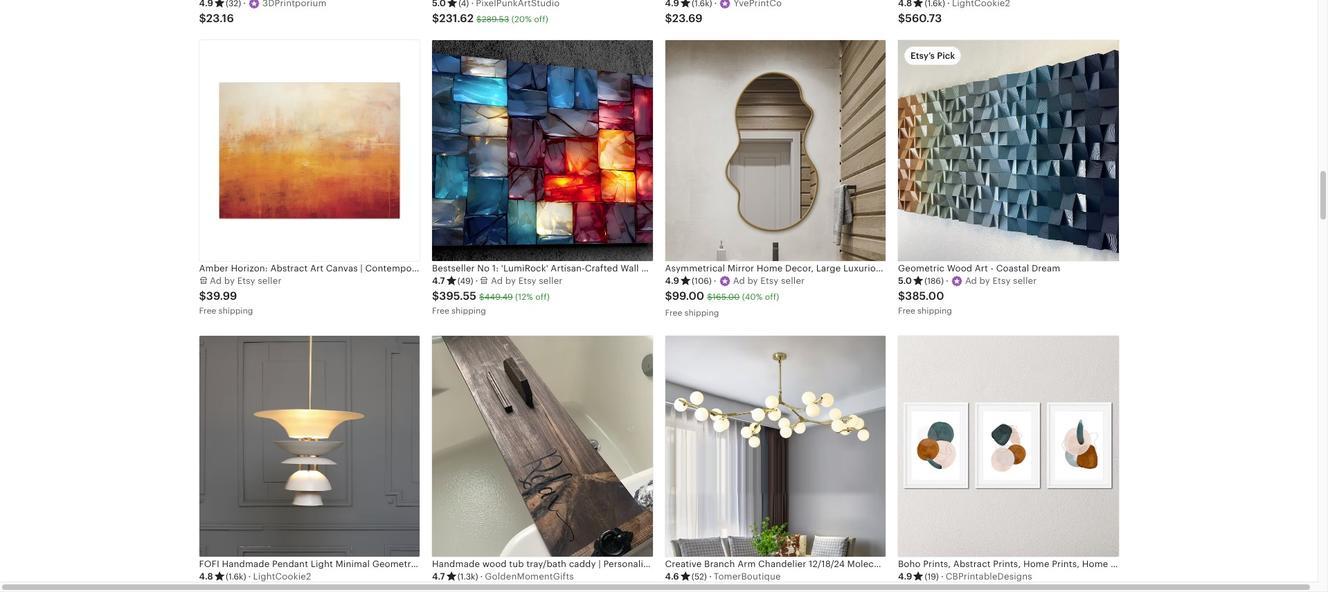 Task type: locate. For each thing, give the bounding box(es) containing it.
3 etsy from the left
[[761, 275, 779, 286]]

shipping
[[219, 306, 253, 316], [452, 306, 486, 316], [918, 306, 952, 316], [685, 309, 719, 318]]

a d b y etsy seller up 39.99
[[210, 275, 282, 286]]

$ 23.16
[[199, 12, 234, 25]]

5.0
[[898, 275, 912, 286]]

3 y from the left
[[753, 275, 758, 286]]

free down 99.00
[[665, 309, 683, 318]]

y up (12%
[[511, 275, 516, 286]]

etsy up '(40%'
[[761, 275, 779, 286]]

· right (1.3k)
[[480, 571, 483, 582]]

b up '(40%'
[[748, 275, 754, 286]]

· right (186)
[[946, 275, 949, 286]]

$ inside $ 39.99 free shipping
[[199, 289, 206, 303]]

4.9 for (19)
[[898, 571, 913, 582]]

4 b from the left
[[980, 275, 986, 286]]

0 vertical spatial 4.7
[[432, 275, 445, 286]]

$
[[199, 12, 206, 25], [432, 12, 439, 25], [665, 12, 672, 25], [898, 12, 906, 25], [477, 15, 482, 25], [199, 289, 206, 303], [432, 289, 439, 303], [665, 289, 672, 303], [898, 289, 906, 303], [479, 292, 485, 302], [707, 292, 713, 302]]

seller
[[258, 275, 282, 286], [539, 275, 563, 286], [781, 275, 805, 286], [1013, 275, 1037, 286]]

d up 39.99
[[216, 275, 222, 286]]

3 d from the left
[[739, 275, 745, 286]]

d for 385.00
[[972, 275, 977, 286]]

a d b y etsy seller
[[210, 275, 282, 286], [491, 275, 563, 286], [733, 275, 805, 286], [965, 275, 1037, 286]]

geometric
[[898, 263, 945, 273]]

off) right (12%
[[536, 292, 550, 302]]

560.73
[[906, 12, 942, 25]]

4 seller from the left
[[1013, 275, 1037, 286]]

· right (49)
[[476, 275, 478, 286]]

off) right (20% at the left top of the page
[[534, 15, 549, 25]]

bestseller no 1: 'lumirock' artisan-crafted wall art in 10mm acrylic glass, featuring rich tapestry of jewel-toned marble blocks, premium image
[[432, 40, 653, 261]]

·
[[476, 275, 478, 286], [714, 275, 717, 286], [946, 275, 949, 286], [248, 571, 251, 582], [480, 571, 483, 582], [709, 571, 712, 582], [941, 571, 944, 582]]

$ 560.73
[[898, 12, 942, 25]]

d for 99.00
[[739, 275, 745, 286]]

etsy
[[237, 275, 255, 286], [519, 275, 537, 286], [761, 275, 779, 286], [993, 275, 1011, 286]]

d up 449.49 at the left of page
[[497, 275, 503, 286]]

etsy for 395.55
[[519, 275, 537, 286]]

seller for 99.00
[[781, 275, 805, 286]]

385.00
[[906, 289, 944, 303]]

4.9
[[665, 275, 679, 286], [898, 571, 913, 582]]

b for 99.00
[[748, 275, 754, 286]]

shipping inside $ 385.00 free shipping
[[918, 306, 952, 316]]

2 etsy from the left
[[519, 275, 537, 286]]

1 horizontal spatial 4.9
[[898, 571, 913, 582]]

165.00
[[713, 292, 740, 302]]

a up 449.49 at the left of page
[[491, 275, 497, 286]]

boho prints, abstract prints, home prints, home decor, blue, pink, brown, lines, brush strokes, set of 3, wall contemporary art, modern image
[[898, 336, 1119, 557]]

$ 23.69
[[665, 12, 703, 25]]

(49)
[[458, 276, 473, 286]]

3 seller from the left
[[781, 275, 805, 286]]

$ for $ 560.73
[[898, 12, 906, 25]]

shipping down 39.99
[[219, 306, 253, 316]]

1 a from the left
[[210, 275, 216, 286]]

2 y from the left
[[511, 275, 516, 286]]

geometric wood art - coastal dream image
[[898, 40, 1119, 261]]

free inside $ 99.00 $ 165.00 (40% off) free shipping
[[665, 309, 683, 318]]

$ 395.55 $ 449.49 (12% off) free shipping
[[432, 289, 550, 316]]

dream
[[1032, 263, 1061, 273]]

2 a d b y etsy seller from the left
[[491, 275, 563, 286]]

4 etsy from the left
[[993, 275, 1011, 286]]

4.7 left (1.3k)
[[432, 571, 445, 582]]

3 a d b y etsy seller from the left
[[733, 275, 805, 286]]

a for 385.00
[[965, 275, 972, 286]]

creative branch arm chandelier 12/18/24 molecular balls light fixtures slanted ceiling, remodel for living room office bedroom dining room image
[[665, 336, 886, 557]]

1 vertical spatial 4.7
[[432, 571, 445, 582]]

free down 39.99
[[199, 306, 216, 316]]

3 a from the left
[[733, 275, 740, 286]]

$ for $ 99.00 $ 165.00 (40% off) free shipping
[[665, 289, 672, 303]]

a d b y etsy seller for 385.00
[[965, 275, 1037, 286]]

b up 449.49 at the left of page
[[505, 275, 511, 286]]

y down art on the right top of page
[[985, 275, 990, 286]]

· right (52)
[[709, 571, 712, 582]]

y up '(40%'
[[753, 275, 758, 286]]

a up 39.99
[[210, 275, 216, 286]]

a up the "165.00"
[[733, 275, 740, 286]]

a down wood
[[965, 275, 972, 286]]

b
[[224, 275, 230, 286], [505, 275, 511, 286], [748, 275, 754, 286], [980, 275, 986, 286]]

y up 39.99
[[230, 275, 235, 286]]

1 b from the left
[[224, 275, 230, 286]]

(12%
[[515, 292, 533, 302]]

shipping down 395.55
[[452, 306, 486, 316]]

off) inside $ 395.55 $ 449.49 (12% off) free shipping
[[536, 292, 550, 302]]

b up 39.99
[[224, 275, 230, 286]]

4.9 left (19)
[[898, 571, 913, 582]]

a d b y etsy seller for 395.55
[[491, 275, 563, 286]]

0 vertical spatial 4.9
[[665, 275, 679, 286]]

d up '(40%'
[[739, 275, 745, 286]]

off) inside $ 231.62 $ 289.53 (20% off)
[[534, 15, 549, 25]]

off)
[[534, 15, 549, 25], [536, 292, 550, 302], [765, 292, 779, 302]]

4 a d b y etsy seller from the left
[[965, 275, 1037, 286]]

free down 395.55
[[432, 306, 449, 316]]

$ 231.62 $ 289.53 (20% off)
[[432, 12, 549, 25]]

off) for 99.00
[[765, 292, 779, 302]]

etsy down -
[[993, 275, 1011, 286]]

off) inside $ 99.00 $ 165.00 (40% off) free shipping
[[765, 292, 779, 302]]

4 d from the left
[[972, 275, 977, 286]]

y
[[230, 275, 235, 286], [511, 275, 516, 286], [753, 275, 758, 286], [985, 275, 990, 286]]

(186)
[[925, 276, 944, 286]]

2 seller from the left
[[539, 275, 563, 286]]

free
[[199, 306, 216, 316], [432, 306, 449, 316], [898, 306, 916, 316], [665, 309, 683, 318]]

etsy for 99.00
[[761, 275, 779, 286]]

a d b y etsy seller up (12%
[[491, 275, 563, 286]]

a d b y etsy seller up '(40%'
[[733, 275, 805, 286]]

4.9 up 99.00
[[665, 275, 679, 286]]

4 y from the left
[[985, 275, 990, 286]]

2 4.7 from the top
[[432, 571, 445, 582]]

2 b from the left
[[505, 275, 511, 286]]

shipping inside $ 395.55 $ 449.49 (12% off) free shipping
[[452, 306, 486, 316]]

4.7 for (1.3k)
[[432, 571, 445, 582]]

1 4.7 from the top
[[432, 275, 445, 286]]

$ for $ 231.62 $ 289.53 (20% off)
[[432, 12, 439, 25]]

b for 395.55
[[505, 275, 511, 286]]

etsy up (12%
[[519, 275, 537, 286]]

d down geometric wood art - coastal dream
[[972, 275, 977, 286]]

2 a from the left
[[491, 275, 497, 286]]

1 d from the left
[[216, 275, 222, 286]]

3 b from the left
[[748, 275, 754, 286]]

shipping down the 385.00
[[918, 306, 952, 316]]

$ 39.99 free shipping
[[199, 289, 253, 316]]

d
[[216, 275, 222, 286], [497, 275, 503, 286], [739, 275, 745, 286], [972, 275, 977, 286]]

$ for $ 385.00 free shipping
[[898, 289, 906, 303]]

2 d from the left
[[497, 275, 503, 286]]

0 horizontal spatial 4.9
[[665, 275, 679, 286]]

$ for $ 23.69
[[665, 12, 672, 25]]

1 a d b y etsy seller from the left
[[210, 275, 282, 286]]

off) right '(40%'
[[765, 292, 779, 302]]

1 vertical spatial 4.9
[[898, 571, 913, 582]]

a
[[210, 275, 216, 286], [491, 275, 497, 286], [733, 275, 740, 286], [965, 275, 972, 286]]

· goldenmomentgifts
[[480, 571, 574, 582]]

4.8
[[199, 571, 213, 582]]

$ inside $ 231.62 $ 289.53 (20% off)
[[477, 15, 482, 25]]

4.7
[[432, 275, 445, 286], [432, 571, 445, 582]]

coastal
[[997, 263, 1030, 273]]

shipping down 99.00
[[685, 309, 719, 318]]

4.6
[[665, 571, 679, 582]]

(1.6k)
[[226, 572, 246, 582]]

free down the 385.00
[[898, 306, 916, 316]]

· right (19)
[[941, 571, 944, 582]]

a d b y etsy seller down -
[[965, 275, 1037, 286]]

4 a from the left
[[965, 275, 972, 286]]

etsy up $ 39.99 free shipping on the left of page
[[237, 275, 255, 286]]

y for 395.55
[[511, 275, 516, 286]]

$ inside $ 385.00 free shipping
[[898, 289, 906, 303]]

b down art on the right top of page
[[980, 275, 986, 286]]

449.49
[[485, 292, 513, 302]]

· lightcookie2
[[248, 571, 311, 582]]

d for 395.55
[[497, 275, 503, 286]]

4.7 up 395.55
[[432, 275, 445, 286]]

99.00
[[672, 289, 705, 303]]



Task type: vqa. For each thing, say whether or not it's contained in the screenshot.
Etsy's Pick
yes



Task type: describe. For each thing, give the bounding box(es) containing it.
goldenmomentgifts
[[485, 571, 574, 582]]

free inside $ 385.00 free shipping
[[898, 306, 916, 316]]

tomerboutique
[[714, 571, 781, 582]]

4.7 for (49)
[[432, 275, 445, 286]]

(1.3k)
[[458, 572, 478, 582]]

art
[[975, 263, 988, 273]]

· right (106)
[[714, 275, 717, 286]]

(106)
[[692, 276, 712, 286]]

289.53
[[482, 15, 509, 25]]

$ for $ 39.99 free shipping
[[199, 289, 206, 303]]

etsy's
[[911, 51, 935, 61]]

b for 385.00
[[980, 275, 986, 286]]

· right (1.6k)
[[248, 571, 251, 582]]

wood
[[947, 263, 973, 273]]

shipping inside $ 99.00 $ 165.00 (40% off) free shipping
[[685, 309, 719, 318]]

a for 395.55
[[491, 275, 497, 286]]

geometric wood art - coastal dream
[[898, 263, 1061, 273]]

asymmetrical mirror home decor, large luxurious wood frame mirror, aesthetic bathroom custom design,irregular wavy wall mirror, perfect gift image
[[665, 40, 886, 261]]

$ 385.00 free shipping
[[898, 289, 952, 316]]

23.69
[[672, 12, 703, 25]]

· tomerboutique
[[709, 571, 781, 582]]

$ for $ 395.55 $ 449.49 (12% off) free shipping
[[432, 289, 439, 303]]

off) for 395.55
[[536, 292, 550, 302]]

4.9 for (106)
[[665, 275, 679, 286]]

39.99
[[206, 289, 237, 303]]

seller for 395.55
[[539, 275, 563, 286]]

1 seller from the left
[[258, 275, 282, 286]]

pick
[[937, 51, 955, 61]]

· cbprintabledesigns
[[941, 571, 1033, 582]]

lightcookie2
[[253, 571, 311, 582]]

23.16
[[206, 12, 234, 25]]

shipping inside $ 39.99 free shipping
[[219, 306, 253, 316]]

free inside $ 39.99 free shipping
[[199, 306, 216, 316]]

etsy for 385.00
[[993, 275, 1011, 286]]

(40%
[[742, 292, 763, 302]]

fofi handmade pendant light minimal geometric chandelier edison mid century restoration modernist style image
[[199, 336, 420, 557]]

231.62
[[439, 12, 474, 25]]

y for 385.00
[[985, 275, 990, 286]]

seller for 385.00
[[1013, 275, 1037, 286]]

free inside $ 395.55 $ 449.49 (12% off) free shipping
[[432, 306, 449, 316]]

1 etsy from the left
[[237, 275, 255, 286]]

(52)
[[692, 572, 707, 582]]

$ for $ 23.16
[[199, 12, 206, 25]]

1 y from the left
[[230, 275, 235, 286]]

cbprintabledesigns
[[946, 571, 1033, 582]]

off) for 231.62
[[534, 15, 549, 25]]

etsy's pick
[[911, 51, 955, 61]]

handmade wood tub tray/bath caddy | personalize tub tray/bath caddy/mother's day/mother's day gift/personalized gift for mom/gift for sister image
[[432, 336, 653, 557]]

395.55
[[439, 289, 477, 303]]

a for 99.00
[[733, 275, 740, 286]]

-
[[991, 263, 994, 273]]

(20%
[[512, 15, 532, 25]]

y for 99.00
[[753, 275, 758, 286]]

$ 99.00 $ 165.00 (40% off) free shipping
[[665, 289, 779, 318]]

(19)
[[925, 572, 939, 582]]

amber horizon: abstract art canvas | contemporary warm decor | statement piece for modern living room image
[[199, 40, 420, 261]]

a d b y etsy seller for 99.00
[[733, 275, 805, 286]]



